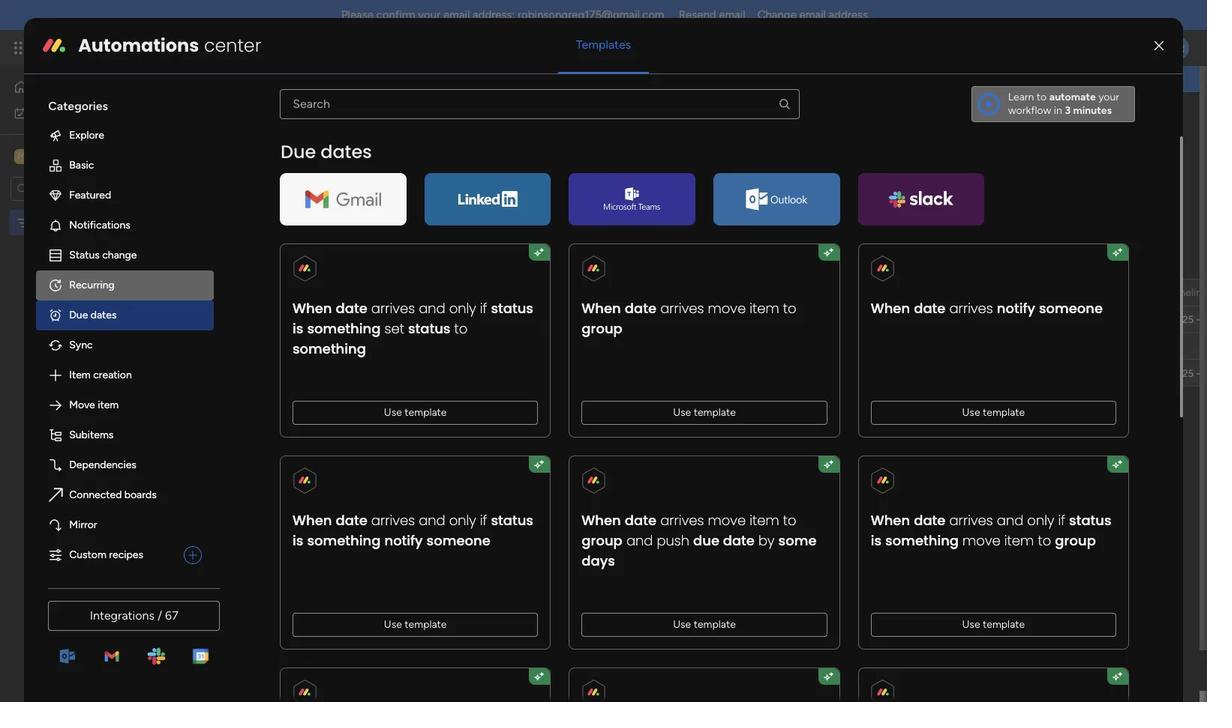 Task type: vqa. For each thing, say whether or not it's contained in the screenshot.
1st Budget "field" from the bottom
no



Task type: locate. For each thing, give the bounding box(es) containing it.
to-
[[258, 254, 282, 273]]

/
[[1129, 114, 1133, 127], [525, 207, 529, 219], [157, 609, 162, 623]]

only inside when date arrives   and only if status is something notify someone
[[449, 512, 476, 530]]

0 vertical spatial someone
[[1039, 299, 1103, 318]]

Notes field
[[855, 285, 891, 301]]

if for item
[[1058, 512, 1065, 530]]

arrives inside when date arrives   move item to group and   push due date by
[[660, 512, 704, 530]]

move inside when date arrives   move item to group and   push due date by
[[708, 512, 746, 530]]

1 horizontal spatial your
[[615, 140, 636, 152]]

2 vertical spatial move
[[963, 532, 1001, 551]]

custom recipes
[[69, 549, 143, 562]]

1 of from the left
[[313, 140, 323, 152]]

boards
[[124, 489, 157, 502]]

1 horizontal spatial due dates
[[281, 139, 372, 164]]

project.
[[325, 140, 362, 152]]

status inside when date arrives   and only if status is something move item to group
[[1069, 512, 1112, 530]]

and
[[499, 140, 517, 152], [419, 299, 445, 318], [419, 512, 445, 530], [997, 512, 1024, 530], [627, 532, 653, 551]]

something inside when date arrives   and only if status is something notify someone
[[307, 532, 381, 551]]

is for when date arrives   and only if status is something notify someone
[[293, 532, 304, 551]]

your inside your workflow in
[[1098, 91, 1119, 103]]

home button
[[9, 75, 161, 99]]

in
[[1054, 104, 1062, 117]]

1 vertical spatial notify
[[385, 532, 423, 551]]

when inside when date arrives   move item to group and   push due date by
[[582, 512, 621, 530]]

when date arrives   move item to group
[[582, 299, 797, 338]]

status
[[69, 249, 100, 262]]

use for when date arrives   move item to group and   push due date by
[[673, 619, 691, 632]]

if inside when date arrives   and only if status is something move item to group
[[1058, 512, 1065, 530]]

add new group button
[[229, 414, 335, 438]]

0 horizontal spatial of
[[313, 140, 323, 152]]

main down 'manage'
[[251, 167, 273, 179]]

board down the "search in workspace" field
[[35, 216, 63, 229]]

0 horizontal spatial due dates
[[69, 309, 117, 322]]

use for to
[[384, 407, 402, 419]]

main
[[35, 149, 61, 163], [251, 167, 273, 179]]

#1
[[304, 104, 333, 137], [65, 216, 76, 229]]

0 horizontal spatial table
[[276, 167, 300, 179]]

1 vertical spatial 3
[[320, 314, 326, 326]]

some
[[779, 532, 817, 551]]

and inside when date arrives   move item to group and   push due date by
[[627, 532, 653, 551]]

1 horizontal spatial /
[[525, 207, 529, 219]]

v2 search image
[[338, 205, 349, 222]]

0 horizontal spatial /
[[157, 609, 162, 623]]

email left address:
[[443, 8, 470, 22]]

calendar
[[370, 167, 412, 179]]

something for when date arrives   and only if status is something notify someone
[[307, 532, 381, 551]]

1 vertical spatial #1
[[65, 216, 76, 229]]

basic
[[69, 159, 94, 172]]

0 horizontal spatial 3
[[320, 314, 326, 326]]

0 horizontal spatial board
[[35, 216, 63, 229]]

hide button
[[624, 201, 680, 225]]

1 horizontal spatial work
[[121, 39, 148, 56]]

to inside when date arrives   move item to group and   push due date by
[[783, 512, 797, 530]]

when inside when date arrives   move item to group
[[582, 299, 621, 318]]

0 horizontal spatial notify
[[385, 532, 423, 551]]

dates
[[321, 139, 372, 164], [91, 309, 117, 322]]

arrives for when date arrives   and only if status is something notify someone
[[371, 512, 415, 530]]

project right new
[[258, 206, 292, 219]]

to
[[652, 72, 663, 86], [1037, 91, 1047, 103], [783, 299, 797, 318], [454, 319, 468, 338], [783, 512, 797, 530], [1038, 532, 1051, 551]]

1 vertical spatial someone
[[427, 532, 491, 551]]

2 of from the left
[[571, 140, 581, 152]]

23
[[668, 315, 678, 326]]

1 horizontal spatial #1
[[304, 104, 333, 137]]

due dates
[[281, 139, 372, 164], [69, 309, 117, 322]]

to inside when date arrives   and only if status is something set status to something
[[454, 319, 468, 338]]

your workflow in
[[1008, 91, 1119, 117]]

arrives inside when date arrives   and only if status is something set status to something
[[371, 299, 415, 318]]

home
[[35, 80, 63, 93]]

shareable
[[806, 72, 856, 86]]

work right "monday"
[[121, 39, 148, 56]]

0 horizontal spatial your
[[418, 8, 441, 22]]

project inside button
[[258, 206, 292, 219]]

0 horizontal spatial someone
[[427, 532, 491, 551]]

0 vertical spatial notify
[[997, 299, 1035, 318]]

your right the where
[[615, 140, 636, 152]]

email right change
[[799, 8, 826, 22]]

1 vertical spatial work
[[50, 106, 73, 119]]

featured option
[[36, 181, 214, 211]]

when
[[293, 299, 332, 318], [582, 299, 621, 318], [871, 299, 910, 318], [293, 512, 332, 530], [582, 512, 621, 530], [871, 512, 910, 530]]

date
[[336, 299, 368, 318], [625, 299, 657, 318], [914, 299, 946, 318], [336, 512, 368, 530], [625, 512, 657, 530], [914, 512, 946, 530], [723, 532, 755, 551]]

1 vertical spatial board #1
[[35, 216, 76, 229]]

due up main table
[[281, 139, 316, 164]]

dates down show board description image
[[321, 139, 372, 164]]

1 vertical spatial set
[[385, 319, 404, 338]]

arrives inside when date arrives   move item to group
[[660, 299, 704, 318]]

0 vertical spatial your
[[418, 8, 441, 22]]

search image
[[778, 97, 791, 111]]

1 horizontal spatial set
[[437, 140, 452, 152]]

1 vertical spatial board
[[35, 216, 63, 229]]

#1 up type
[[304, 104, 333, 137]]

1 horizontal spatial 3
[[1065, 104, 1071, 117]]

your up minutes
[[1098, 91, 1119, 103]]

0 vertical spatial move
[[708, 299, 746, 318]]

2 horizontal spatial your
[[1098, 91, 1119, 103]]

please
[[341, 8, 374, 22]]

due
[[281, 139, 316, 164], [69, 309, 88, 322]]

see plans
[[262, 41, 308, 54]]

0 vertical spatial board #1
[[228, 104, 333, 137]]

date for when date arrives notify someone
[[914, 299, 946, 318]]

resend email
[[679, 8, 745, 22]]

0 vertical spatial /
[[1129, 114, 1133, 127]]

group inside when date arrives   move item to group
[[582, 319, 623, 338]]

someone
[[1039, 299, 1103, 318], [427, 532, 491, 551]]

1 vertical spatial due
[[69, 309, 88, 322]]

0 vertical spatial main
[[35, 149, 61, 163]]

use template for when date arrives   and only if status is something move item to group
[[962, 619, 1025, 632]]

date inside when date arrives   move item to group
[[625, 299, 657, 318]]

track
[[545, 140, 568, 152]]

board up "any"
[[228, 104, 298, 137]]

when inside when date arrives   and only if status is something move item to group
[[871, 512, 910, 530]]

angle down image
[[305, 207, 312, 219]]

0 vertical spatial 3
[[1065, 104, 1071, 117]]

board #1 inside list box
[[35, 216, 76, 229]]

due dates down show board description image
[[281, 139, 372, 164]]

date inside when date arrives   and only if status is something set status to something
[[336, 299, 368, 318]]

v2 expand column image
[[599, 281, 610, 294]]

$500
[[966, 315, 990, 326]]

if inside when date arrives   and only if status is something set status to something
[[480, 299, 487, 318]]

board #1
[[228, 104, 333, 137], [35, 216, 76, 229]]

0 horizontal spatial due
[[69, 309, 88, 322]]

featured
[[69, 189, 111, 202]]

move inside when date arrives   and only if status is something move item to group
[[963, 532, 1001, 551]]

new
[[233, 206, 255, 219]]

status change option
[[36, 241, 214, 271]]

set inside when date arrives   and only if status is something set status to something
[[385, 319, 404, 338]]

template
[[405, 407, 447, 419], [694, 407, 736, 419], [983, 407, 1025, 419], [405, 619, 447, 632], [694, 619, 736, 632], [983, 619, 1025, 632]]

table down the project. on the top left of page
[[323, 167, 348, 179]]

Search for a column type search field
[[280, 89, 800, 119]]

manage any type of project. assign owners, set timelines and keep track of where your project stands. button
[[227, 137, 731, 155]]

use template for when date arrives   and only if status is something notify someone
[[384, 619, 447, 632]]

Timeline field
[[1165, 285, 1207, 301]]

monday work management
[[67, 39, 233, 56]]

status for when date arrives   and only if status is something set status to something
[[491, 299, 534, 318]]

1 vertical spatial dates
[[91, 309, 117, 322]]

move for when date arrives   move item to group
[[708, 299, 746, 318]]

hide
[[648, 207, 671, 219]]

when date arrives   and only if status is something move item to group
[[871, 512, 1112, 551]]

when for when date arrives   move item to group
[[582, 299, 621, 318]]

/ left 67
[[157, 609, 162, 623]]

is
[[605, 72, 613, 86], [293, 319, 304, 338], [293, 532, 304, 551], [871, 532, 882, 551]]

when inside when date arrives   and only if status is something notify someone
[[293, 512, 332, 530]]

arrives for when date arrives   move item to group
[[660, 299, 704, 318]]

and inside when date arrives   and only if status is something notify someone
[[419, 512, 445, 530]]

someone inside when date arrives   and only if status is something notify someone
[[427, 532, 491, 551]]

change email address
[[757, 8, 868, 22]]

2 vertical spatial your
[[615, 140, 636, 152]]

on
[[708, 72, 722, 86]]

2 vertical spatial /
[[157, 609, 162, 623]]

and inside when date arrives   and only if status is something move item to group
[[997, 512, 1024, 530]]

arrives for when date arrives notify someone
[[950, 299, 993, 318]]

1 vertical spatial /
[[525, 207, 529, 219]]

move inside when date arrives   move item to group
[[708, 299, 746, 318]]

1 horizontal spatial board #1
[[228, 104, 333, 137]]

0 vertical spatial dates
[[321, 139, 372, 164]]

item inside when date arrives   and only if status is something move item to group
[[1005, 532, 1034, 551]]

by
[[759, 532, 775, 551]]

to inside when date arrives   move item to group
[[783, 299, 797, 318]]

due up 'sync'
[[69, 309, 88, 322]]

item inside option
[[98, 399, 119, 412]]

change
[[102, 249, 137, 262]]

1 horizontal spatial due
[[281, 139, 316, 164]]

1 vertical spatial your
[[1098, 91, 1119, 103]]

table
[[276, 167, 300, 179], [323, 167, 348, 179]]

notifications
[[69, 219, 130, 232]]

board
[[571, 72, 602, 86]]

my work
[[33, 106, 73, 119]]

email right resend
[[719, 8, 745, 22]]

0 horizontal spatial #1
[[65, 216, 76, 229]]

use template button for when date arrives   and only if status is something notify someone
[[293, 614, 538, 638]]

work for monday
[[121, 39, 148, 56]]

/ left 2
[[525, 207, 529, 219]]

your right confirm
[[418, 8, 441, 22]]

email for resend email
[[719, 8, 745, 22]]

web
[[745, 72, 768, 86]]

2 horizontal spatial email
[[799, 8, 826, 22]]

1 horizontal spatial notify
[[997, 299, 1035, 318]]

dates down recurring on the left
[[91, 309, 117, 322]]

1 vertical spatial move
[[708, 512, 746, 530]]

project down do
[[284, 314, 317, 326]]

integrations / 67
[[90, 609, 178, 623]]

main for main workspace
[[35, 149, 61, 163]]

#1 down 'featured'
[[65, 216, 76, 229]]

0 horizontal spatial work
[[50, 106, 73, 119]]

and inside when date arrives   and only if status is something set status to something
[[419, 299, 445, 318]]

67
[[165, 609, 178, 623]]

0 vertical spatial project
[[258, 206, 292, 219]]

and inside manage any type of project. assign owners, set timelines and keep track of where your project stands. button
[[499, 140, 517, 152]]

date inside when date arrives   and only if status is something notify someone
[[336, 512, 368, 530]]

1 horizontal spatial main
[[251, 167, 273, 179]]

of right type
[[313, 140, 323, 152]]

workspace
[[64, 149, 123, 163]]

person button
[[402, 201, 467, 225]]

notes
[[859, 286, 887, 299]]

due dates down recurring on the left
[[69, 309, 117, 322]]

date inside when date arrives   and only if status is something move item to group
[[914, 512, 946, 530]]

1 horizontal spatial someone
[[1039, 299, 1103, 318]]

0 vertical spatial due
[[281, 139, 316, 164]]

option
[[0, 209, 191, 212]]

project
[[258, 206, 292, 219], [284, 314, 317, 326]]

0 vertical spatial #1
[[304, 104, 333, 137]]

when for when date arrives notify someone
[[871, 299, 910, 318]]

is for when date arrives   and only if status is something move item to group
[[871, 532, 882, 551]]

use
[[384, 407, 402, 419], [673, 407, 691, 419], [962, 407, 980, 419], [384, 619, 402, 632], [673, 619, 691, 632], [962, 619, 980, 632]]

work
[[121, 39, 148, 56], [50, 106, 73, 119]]

0 horizontal spatial board #1
[[35, 216, 76, 229]]

use template button for to
[[293, 401, 538, 425]]

table down "any"
[[276, 167, 300, 179]]

None search field
[[280, 89, 800, 119]]

2 horizontal spatial /
[[1129, 114, 1133, 127]]

date for when date arrives   move item to group and   push due date by
[[625, 512, 657, 530]]

use template for when date arrives   move item to group and   push due date by
[[673, 619, 736, 632]]

due
[[693, 532, 720, 551]]

0 horizontal spatial set
[[385, 319, 404, 338]]

main inside button
[[251, 167, 273, 179]]

/ left "1"
[[1129, 114, 1133, 127]]

work right my
[[50, 106, 73, 119]]

is inside when date arrives   and only if status is something notify someone
[[293, 532, 304, 551]]

address
[[829, 8, 868, 22]]

0 vertical spatial set
[[437, 140, 452, 152]]

of right track
[[571, 140, 581, 152]]

group
[[582, 319, 623, 338], [301, 419, 329, 432], [582, 532, 623, 551], [1055, 532, 1096, 551]]

is inside when date arrives   and only if status is something move item to group
[[871, 532, 882, 551]]

categories heading
[[36, 86, 214, 121]]

board
[[228, 104, 298, 137], [35, 216, 63, 229]]

main inside the workspace selection element
[[35, 149, 61, 163]]

0 vertical spatial board
[[228, 104, 298, 137]]

change email address link
[[757, 8, 868, 22]]

anyone
[[666, 72, 705, 86]]

confirm
[[376, 8, 415, 22]]

if for someone
[[480, 512, 487, 530]]

use for when date arrives   and only if status is something notify someone
[[384, 619, 402, 632]]

the
[[725, 72, 742, 86]]

please confirm your email address: robinsongreg175@gmail.com
[[341, 8, 664, 22]]

0 vertical spatial due dates
[[281, 139, 372, 164]]

group inside when date arrives   and only if status is something move item to group
[[1055, 532, 1096, 551]]

1 horizontal spatial email
[[719, 8, 745, 22]]

dapulse integrations image
[[962, 168, 973, 179]]

is inside when date arrives   and only if status is something set status to something
[[293, 319, 304, 338]]

new
[[279, 419, 298, 432]]

main right workspace 'image'
[[35, 149, 61, 163]]

timeline
[[1168, 286, 1207, 299]]

3 email from the left
[[799, 8, 826, 22]]

other
[[860, 315, 886, 326]]

something inside when date arrives   and only if status is something move item to group
[[885, 532, 959, 551]]

email for change email address
[[799, 8, 826, 22]]

0 horizontal spatial email
[[443, 8, 470, 22]]

arrives inside when date arrives   and only if status is something notify someone
[[371, 512, 415, 530]]

1 horizontal spatial table
[[323, 167, 348, 179]]

date for when date arrives   move item to group
[[625, 299, 657, 318]]

status for when date arrives   and only if status is something notify someone
[[491, 512, 534, 530]]

0 vertical spatial work
[[121, 39, 148, 56]]

where
[[583, 140, 613, 152]]

Owner field
[[542, 285, 581, 301]]

1 vertical spatial project
[[284, 314, 317, 326]]

new project
[[233, 206, 292, 219]]

status for when date arrives   and only if status is something move item to group
[[1069, 512, 1112, 530]]

when inside when date arrives   and only if status is something set status to something
[[293, 299, 332, 318]]

due dates option
[[36, 301, 214, 331]]

1 horizontal spatial board
[[228, 104, 298, 137]]

1 vertical spatial main
[[251, 167, 273, 179]]

1 vertical spatial due dates
[[69, 309, 117, 322]]

1 horizontal spatial of
[[571, 140, 581, 152]]

work inside button
[[50, 106, 73, 119]]

dependencies option
[[36, 451, 214, 481]]

sort button
[[567, 201, 620, 225]]

0 horizontal spatial dates
[[91, 309, 117, 322]]

only inside when date arrives   and only if status is something set status to something
[[449, 299, 476, 318]]

board #1 up "any"
[[228, 104, 333, 137]]

/ for 2
[[525, 207, 529, 219]]

your
[[418, 8, 441, 22], [1098, 91, 1119, 103], [615, 140, 636, 152]]

item creation option
[[36, 361, 214, 391]]

1 table from the left
[[276, 167, 300, 179]]

recurring
[[69, 279, 115, 292]]

if inside when date arrives   and only if status is something notify someone
[[480, 512, 487, 530]]

2 table from the left
[[323, 167, 348, 179]]

board #1 down the "search in workspace" field
[[35, 216, 76, 229]]

arrives inside when date arrives   and only if status is something move item to group
[[950, 512, 993, 530]]

only inside when date arrives   and only if status is something move item to group
[[1027, 512, 1055, 530]]

status inside when date arrives   and only if status is something notify someone
[[491, 512, 534, 530]]

move item option
[[36, 391, 214, 421]]

2 email from the left
[[719, 8, 745, 22]]

calendar button
[[359, 161, 423, 185]]

explore option
[[36, 121, 214, 151]]

0 horizontal spatial main
[[35, 149, 61, 163]]

center
[[204, 33, 261, 58]]



Task type: describe. For each thing, give the bounding box(es) containing it.
automations center
[[78, 33, 261, 58]]

show board description image
[[343, 113, 361, 128]]

add to favorites image
[[369, 113, 384, 128]]

this  board is visible to anyone on the web with a shareable link
[[547, 72, 877, 86]]

select product image
[[14, 41, 29, 56]]

visible
[[616, 72, 649, 86]]

something for when date arrives   and only if status is something set status to something
[[307, 319, 381, 338]]

filter / 2
[[498, 207, 538, 219]]

and for when date arrives   and only if status is something move item to group
[[997, 512, 1024, 530]]

item
[[69, 369, 91, 382]]

assign
[[364, 140, 396, 152]]

table inside button
[[276, 167, 300, 179]]

project
[[639, 140, 673, 152]]

and for when date arrives   and only if status is something notify someone
[[419, 512, 445, 530]]

item inside when date arrives   move item to group
[[750, 299, 779, 318]]

categories
[[48, 99, 108, 113]]

set inside button
[[437, 140, 452, 152]]

main for main table
[[251, 167, 273, 179]]

only for someone
[[449, 512, 476, 530]]

nov
[[647, 315, 665, 326]]

2
[[532, 207, 538, 219]]

categories list box
[[36, 86, 226, 571]]

link
[[859, 72, 877, 86]]

recipes
[[109, 549, 143, 562]]

medium
[[749, 314, 787, 326]]

workspace image
[[14, 148, 29, 165]]

to inside when date arrives   and only if status is something move item to group
[[1038, 532, 1051, 551]]

recurring option
[[36, 271, 214, 301]]

your inside manage any type of project. assign owners, set timelines and keep track of where your project stands. button
[[615, 140, 636, 152]]

only for item
[[1027, 512, 1055, 530]]

item inside when date arrives   move item to group and   push due date by
[[750, 512, 779, 530]]

when for when date arrives   and only if status is something notify someone
[[293, 512, 332, 530]]

integrations
[[90, 609, 155, 623]]

learn
[[1008, 91, 1034, 103]]

resend email link
[[679, 8, 745, 22]]

automations
[[78, 33, 199, 58]]

use template button for when date arrives   and only if status is something move item to group
[[871, 614, 1116, 638]]

monday
[[67, 39, 118, 56]]

type
[[289, 140, 310, 152]]

automations  center image
[[42, 34, 66, 58]]

add view image
[[432, 168, 438, 179]]

due dates inside option
[[69, 309, 117, 322]]

days
[[582, 552, 615, 571]]

arrives for when date arrives   and only if status is something move item to group
[[950, 512, 993, 530]]

date for when date arrives   and only if status is something notify someone
[[336, 512, 368, 530]]

management
[[151, 39, 233, 56]]

mirror
[[69, 519, 97, 532]]

invite / 1
[[1101, 114, 1140, 127]]

#1 inside list box
[[65, 216, 76, 229]]

sync option
[[36, 331, 214, 361]]

notifications option
[[36, 211, 214, 241]]

this
[[547, 72, 568, 86]]

custom
[[69, 549, 106, 562]]

custom recipes option
[[36, 541, 178, 571]]

arrow down image
[[544, 204, 562, 222]]

integrate
[[979, 167, 1022, 180]]

move for when date arrives   move item to group and   push due date by
[[708, 512, 746, 530]]

use template for to
[[384, 407, 447, 419]]

1
[[1136, 114, 1140, 127]]

board #1 list box
[[0, 207, 191, 438]]

owner
[[546, 286, 577, 299]]

timelines
[[454, 140, 497, 152]]

learn to automate
[[1008, 91, 1096, 103]]

main table
[[251, 167, 300, 179]]

notify inside when date arrives   and only if status is something notify someone
[[385, 532, 423, 551]]

automate
[[1049, 91, 1096, 103]]

only for status
[[449, 299, 476, 318]]

move item
[[69, 399, 119, 412]]

if for status
[[480, 299, 487, 318]]

/ for 1
[[1129, 114, 1133, 127]]

/ for 67
[[157, 609, 162, 623]]

arrives for when date arrives   and only if status is something set status to something
[[371, 299, 415, 318]]

is for when date arrives   and only if status is something set status to something
[[293, 319, 304, 338]]

help button
[[1080, 660, 1132, 685]]

stands.
[[675, 140, 709, 152]]

workspace selection element
[[14, 147, 125, 167]]

basic option
[[36, 151, 214, 181]]

resend
[[679, 8, 716, 22]]

when for when date arrives   and only if status is something set status to something
[[293, 299, 332, 318]]

any
[[270, 140, 286, 152]]

nov 23
[[647, 315, 678, 326]]

use template button for when date arrives   move item to group and   push due date by
[[582, 614, 827, 638]]

greg robinson image
[[1165, 36, 1189, 60]]

when for when date arrives   move item to group and   push due date by
[[582, 512, 621, 530]]

and for when date arrives   and only if status is something set status to something
[[419, 299, 445, 318]]

plans
[[283, 41, 308, 54]]

add
[[257, 419, 276, 432]]

group inside when date arrives   move item to group and   push due date by
[[582, 532, 623, 551]]

change
[[757, 8, 797, 22]]

minutes
[[1073, 104, 1112, 117]]

sync
[[69, 339, 93, 352]]

sort
[[591, 207, 611, 219]]

board inside list box
[[35, 216, 63, 229]]

owners,
[[398, 140, 435, 152]]

To-do field
[[254, 254, 304, 274]]

something for when date arrives   and only if status is something move item to group
[[885, 532, 959, 551]]

activity
[[1002, 114, 1038, 127]]

main workspace
[[35, 149, 123, 163]]

1 horizontal spatial dates
[[321, 139, 372, 164]]

work for my
[[50, 106, 73, 119]]

workflow
[[1008, 104, 1051, 117]]

add new group
[[257, 419, 329, 432]]

manage
[[230, 140, 267, 152]]

move
[[69, 399, 95, 412]]

m
[[17, 150, 26, 162]]

subitems option
[[36, 421, 214, 451]]

Search in workspace field
[[32, 180, 125, 197]]

mirror option
[[36, 511, 214, 541]]

project 3
[[284, 314, 326, 326]]

template for when date arrives   move item to group and   push due date by
[[694, 619, 736, 632]]

filter
[[498, 207, 522, 219]]

with
[[771, 72, 794, 86]]

my
[[33, 106, 47, 119]]

template for when date arrives   and only if status is something move item to group
[[983, 619, 1025, 632]]

when for when date arrives   and only if status is something move item to group
[[871, 512, 910, 530]]

connected
[[69, 489, 122, 502]]

do
[[282, 254, 300, 273]]

keep
[[519, 140, 542, 152]]

date for when date arrives   and only if status is something move item to group
[[914, 512, 946, 530]]

when date arrives notify someone
[[871, 299, 1103, 318]]

date for when date arrives   and only if status is something set status to something
[[336, 299, 368, 318]]

dates inside option
[[91, 309, 117, 322]]

template for when date arrives   and only if status is something notify someone
[[405, 619, 447, 632]]

template for to
[[405, 407, 447, 419]]

group inside button
[[301, 419, 329, 432]]

person
[[426, 207, 458, 219]]

to-do
[[258, 254, 300, 273]]

explore
[[69, 129, 104, 142]]

due inside option
[[69, 309, 88, 322]]

my work button
[[9, 101, 161, 125]]

1 email from the left
[[443, 8, 470, 22]]

Board #1 field
[[224, 104, 337, 137]]

arrives for when date arrives   move item to group and   push due date by
[[660, 512, 704, 530]]

main table button
[[227, 161, 312, 185]]

3 minutes
[[1065, 104, 1112, 117]]

creation
[[93, 369, 132, 382]]

table inside button
[[323, 167, 348, 179]]

connected boards
[[69, 489, 157, 502]]

Search field
[[349, 203, 394, 224]]

when date arrives   move item to group and   push due date by
[[582, 512, 797, 551]]

connected boards option
[[36, 481, 214, 511]]

use for when date arrives   and only if status is something move item to group
[[962, 619, 980, 632]]



